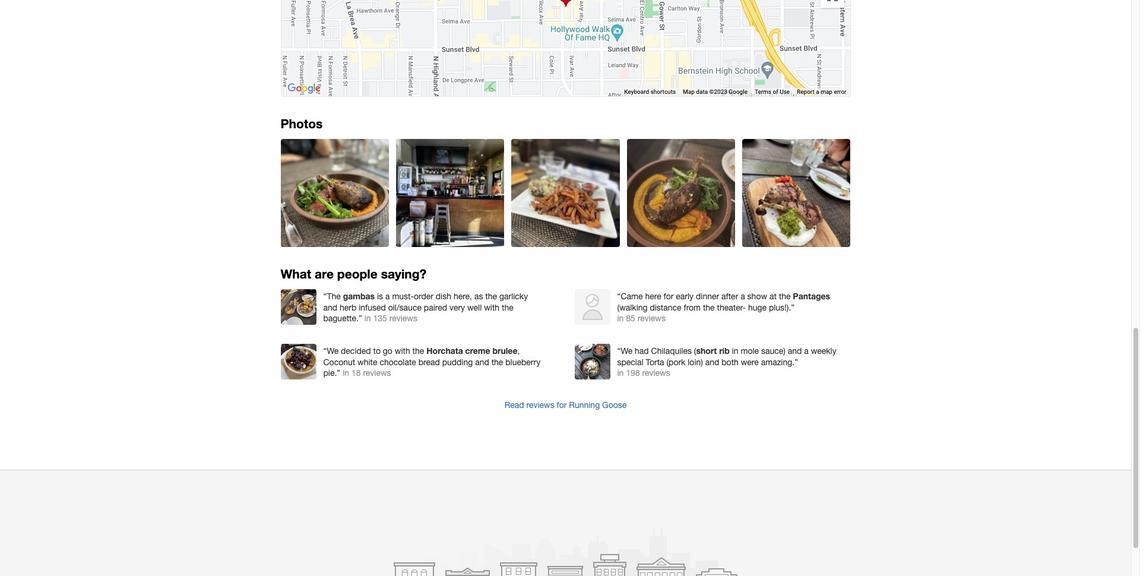 Task type: describe. For each thing, give the bounding box(es) containing it.
people
[[337, 267, 378, 282]]

special
[[618, 357, 644, 367]]

18
[[352, 368, 361, 378]]

reviews inside in mole sauce) and a weekly special torta (pork loin) and both were amazing." in 198 reviews
[[643, 368, 671, 378]]

white
[[358, 357, 378, 367]]

reviews right "read"
[[527, 400, 555, 410]]

(walking
[[618, 303, 648, 312]]

use
[[780, 89, 790, 95]]

a inside the is a must-order dish here, as the garlicky and herb infused oil/sauce paired very well with the baguette."
[[386, 292, 390, 301]]

report
[[797, 89, 815, 95]]

what are people saying?
[[281, 267, 427, 282]]

baguette."
[[324, 314, 362, 323]]

infused
[[359, 303, 386, 312]]

to
[[373, 346, 381, 356]]

a inside in mole sauce) and a weekly special torta (pork loin) and both were amazing." in 198 reviews
[[805, 346, 809, 356]]

©2023
[[710, 89, 728, 95]]

"the gambas
[[324, 291, 375, 301]]

in for in 135 reviews
[[365, 314, 371, 323]]

read reviews for running goose link
[[505, 400, 627, 410]]

terms of use link
[[755, 89, 790, 95]]

the up plus!)."
[[779, 292, 791, 301]]

mole
[[741, 346, 759, 356]]

pantages
[[793, 291, 831, 301]]

decided
[[341, 346, 371, 356]]

map
[[821, 89, 833, 95]]

read reviews for running goose
[[505, 400, 627, 410]]

oil/sauce
[[388, 303, 422, 312]]

"we decided to go with the horchata creme brulee
[[324, 346, 518, 356]]

early
[[676, 292, 694, 301]]

a left map
[[816, 89, 820, 95]]

pie."
[[324, 368, 341, 378]]

chocolate
[[380, 357, 416, 367]]

with inside the is a must-order dish here, as the garlicky and herb infused oil/sauce paired very well with the baguette."
[[484, 303, 500, 312]]

terms of use
[[755, 89, 790, 95]]

read
[[505, 400, 524, 410]]

short
[[697, 346, 717, 356]]

gambas
[[343, 291, 375, 301]]

photo of running goose - los angeles, ca, us. lamp chops on the starter menu. make a reservation. image
[[743, 139, 851, 247]]

for for read reviews for running goose
[[557, 400, 567, 410]]

blueberry
[[506, 357, 541, 367]]

in inside "came here for early dinner after a show at the pantages (walking distance from the theater- huge plus!)." in 85 reviews
[[618, 314, 624, 323]]

goose
[[603, 400, 627, 410]]

distance
[[650, 303, 682, 312]]

map data ©2023 google
[[683, 89, 748, 95]]

google
[[729, 89, 748, 95]]

85
[[626, 314, 636, 323]]

, coconut white chocolate bread pudding and the blueberry pie."
[[324, 346, 541, 378]]

report a map error link
[[797, 89, 847, 95]]

with inside the "we decided to go with the horchata creme brulee
[[395, 346, 410, 356]]

bread
[[419, 357, 440, 367]]

dinner
[[696, 292, 720, 301]]

the down garlicky
[[502, 303, 514, 312]]

"we had chilaquiles ( short rib
[[618, 346, 730, 356]]

amazing."
[[761, 357, 799, 367]]

google image
[[284, 81, 324, 96]]

loin)
[[688, 357, 703, 367]]

torta
[[646, 357, 665, 367]]

plus!)."
[[769, 303, 795, 312]]

herb
[[340, 303, 357, 312]]

in 18 reviews
[[343, 368, 391, 378]]

rib
[[720, 346, 730, 356]]

running
[[569, 400, 600, 410]]

had
[[635, 346, 649, 356]]

and inside the is a must-order dish here, as the garlicky and herb infused oil/sauce paired very well with the baguette."
[[324, 303, 338, 312]]

for for "came here for early dinner after a show at the pantages (walking distance from the theater- huge plus!)." in 85 reviews
[[664, 292, 674, 301]]

198
[[626, 368, 640, 378]]

as
[[475, 292, 483, 301]]

the right as
[[486, 292, 497, 301]]

and inside , coconut white chocolate bread pudding and the blueberry pie."
[[475, 357, 489, 367]]

at
[[770, 292, 777, 301]]

chilaquiles
[[652, 346, 692, 356]]

report a map error
[[797, 89, 847, 95]]

terms
[[755, 89, 772, 95]]



Task type: vqa. For each thing, say whether or not it's contained in the screenshot.
saying? at the left top of page
yes



Task type: locate. For each thing, give the bounding box(es) containing it.
in right rib in the bottom of the page
[[732, 346, 739, 356]]

the down dinner at right
[[703, 303, 715, 312]]

a left weekly
[[805, 346, 809, 356]]

in down infused
[[365, 314, 371, 323]]

error
[[834, 89, 847, 95]]

creme
[[466, 346, 491, 356]]

(pork
[[667, 357, 686, 367]]

0 horizontal spatial with
[[395, 346, 410, 356]]

and up amazing."
[[788, 346, 802, 356]]

brulee
[[493, 346, 518, 356]]

0 vertical spatial with
[[484, 303, 500, 312]]

135
[[373, 314, 387, 323]]

the down brulee
[[492, 357, 503, 367]]

reviews
[[390, 314, 418, 323], [638, 314, 666, 323], [363, 368, 391, 378], [643, 368, 671, 378], [527, 400, 555, 410]]

0 horizontal spatial for
[[557, 400, 567, 410]]

1 horizontal spatial for
[[664, 292, 674, 301]]

and down short
[[706, 357, 720, 367]]

order
[[414, 292, 434, 301]]

"we inside the "we decided to go with the horchata creme brulee
[[324, 346, 339, 356]]

"we up the special
[[618, 346, 633, 356]]

dish
[[436, 292, 452, 301]]

"we up coconut
[[324, 346, 339, 356]]

must-
[[392, 292, 414, 301]]

and
[[324, 303, 338, 312], [788, 346, 802, 356], [475, 357, 489, 367], [706, 357, 720, 367]]

reviews down white on the left bottom of page
[[363, 368, 391, 378]]

for up distance
[[664, 292, 674, 301]]

1 vertical spatial for
[[557, 400, 567, 410]]

a
[[816, 89, 820, 95], [386, 292, 390, 301], [741, 292, 745, 301], [805, 346, 809, 356]]

the
[[486, 292, 497, 301], [779, 292, 791, 301], [502, 303, 514, 312], [703, 303, 715, 312], [413, 346, 424, 356], [492, 357, 503, 367]]

,
[[518, 346, 520, 356]]

map
[[683, 89, 695, 95]]

keyboard shortcuts
[[625, 89, 676, 95]]

the inside , coconut white chocolate bread pudding and the blueberry pie."
[[492, 357, 503, 367]]

pudding
[[442, 357, 473, 367]]

"the
[[324, 292, 341, 301]]

"came here for early dinner after a show at the pantages (walking distance from the theater- huge plus!)." in 85 reviews
[[618, 291, 831, 323]]

of
[[773, 89, 779, 95]]

in
[[365, 314, 371, 323], [618, 314, 624, 323], [732, 346, 739, 356], [343, 368, 349, 378], [618, 368, 624, 378]]

here
[[646, 292, 662, 301]]

1 "we from the left
[[324, 346, 339, 356]]

photo of running goose - los angeles, ca, us. duck confit kak'ik- sublime. make a reservation. image
[[281, 139, 389, 247]]

for
[[664, 292, 674, 301], [557, 400, 567, 410]]

photo of running goose - los angeles, ca, us. duck confit. make a reservation. image
[[627, 139, 736, 247]]

here,
[[454, 292, 472, 301]]

in left 18
[[343, 368, 349, 378]]

well
[[468, 303, 482, 312]]

1 vertical spatial with
[[395, 346, 410, 356]]

horchata
[[427, 346, 463, 356]]

in left 198
[[618, 368, 624, 378]]

in 135 reviews
[[365, 314, 418, 323]]

with
[[484, 303, 500, 312], [395, 346, 410, 356]]

a right is
[[386, 292, 390, 301]]

huge
[[749, 303, 767, 312]]

show
[[748, 292, 768, 301]]

photo of running goose - los angeles, ca, us. ribeye steak with black truffle butter and garlic kale.. make a reservation. image
[[512, 139, 620, 247]]

0 vertical spatial for
[[664, 292, 674, 301]]

in for in mole sauce) and a weekly special torta (pork loin) and both were amazing." in 198 reviews
[[732, 346, 739, 356]]

1 horizontal spatial "we
[[618, 346, 633, 356]]

sauce)
[[762, 346, 786, 356]]

"we for short
[[618, 346, 633, 356]]

with up chocolate
[[395, 346, 410, 356]]

"came
[[618, 292, 643, 301]]

photo of running goose - los angeles, ca, us. don't let the modest interior fool you. there's plenty of patio seating. and big tastes emerge from this small space.. make a reservation. image
[[396, 139, 505, 247]]

(
[[694, 346, 697, 356]]

both
[[722, 357, 739, 367]]

in left 85
[[618, 314, 624, 323]]

what
[[281, 267, 311, 282]]

in for in 18 reviews
[[343, 368, 349, 378]]

keyboard
[[625, 89, 649, 95]]

is
[[377, 292, 383, 301]]

were
[[741, 357, 759, 367]]

for inside "came here for early dinner after a show at the pantages (walking distance from the theater- huge plus!)." in 85 reviews
[[664, 292, 674, 301]]

theater-
[[717, 303, 746, 312]]

coconut
[[324, 357, 355, 367]]

"we for with
[[324, 346, 339, 356]]

saying?
[[381, 267, 427, 282]]

icon image
[[559, 0, 587, 26], [559, 0, 573, 7]]

"we
[[324, 346, 339, 356], [618, 346, 633, 356]]

0 horizontal spatial "we
[[324, 346, 339, 356]]

reviews down oil/sauce
[[390, 314, 418, 323]]

for left running at the bottom of the page
[[557, 400, 567, 410]]

with right well
[[484, 303, 500, 312]]

and down "the
[[324, 303, 338, 312]]

photos
[[281, 116, 323, 131]]

very
[[450, 303, 465, 312]]

garlicky
[[500, 292, 528, 301]]

shortcuts
[[651, 89, 676, 95]]

data
[[697, 89, 708, 95]]

after
[[722, 292, 739, 301]]

is a must-order dish here, as the garlicky and herb infused oil/sauce paired very well with the baguette."
[[324, 292, 528, 323]]

a inside "came here for early dinner after a show at the pantages (walking distance from the theater- huge plus!)." in 85 reviews
[[741, 292, 745, 301]]

reviews inside "came here for early dinner after a show at the pantages (walking distance from the theater- huge plus!)." in 85 reviews
[[638, 314, 666, 323]]

go
[[383, 346, 393, 356]]

weekly
[[811, 346, 837, 356]]

the up bread
[[413, 346, 424, 356]]

from
[[684, 303, 701, 312]]

and down 'creme'
[[475, 357, 489, 367]]

2 "we from the left
[[618, 346, 633, 356]]

map region
[[200, 0, 960, 199]]

reviews down distance
[[638, 314, 666, 323]]

in mole sauce) and a weekly special torta (pork loin) and both were amazing." in 198 reviews
[[618, 346, 837, 378]]

reviews down torta
[[643, 368, 671, 378]]

keyboard shortcuts button
[[625, 88, 676, 96]]

"we inside "we had chilaquiles ( short rib
[[618, 346, 633, 356]]

1 horizontal spatial with
[[484, 303, 500, 312]]

paired
[[424, 303, 447, 312]]

the inside the "we decided to go with the horchata creme brulee
[[413, 346, 424, 356]]

are
[[315, 267, 334, 282]]

a right after
[[741, 292, 745, 301]]



